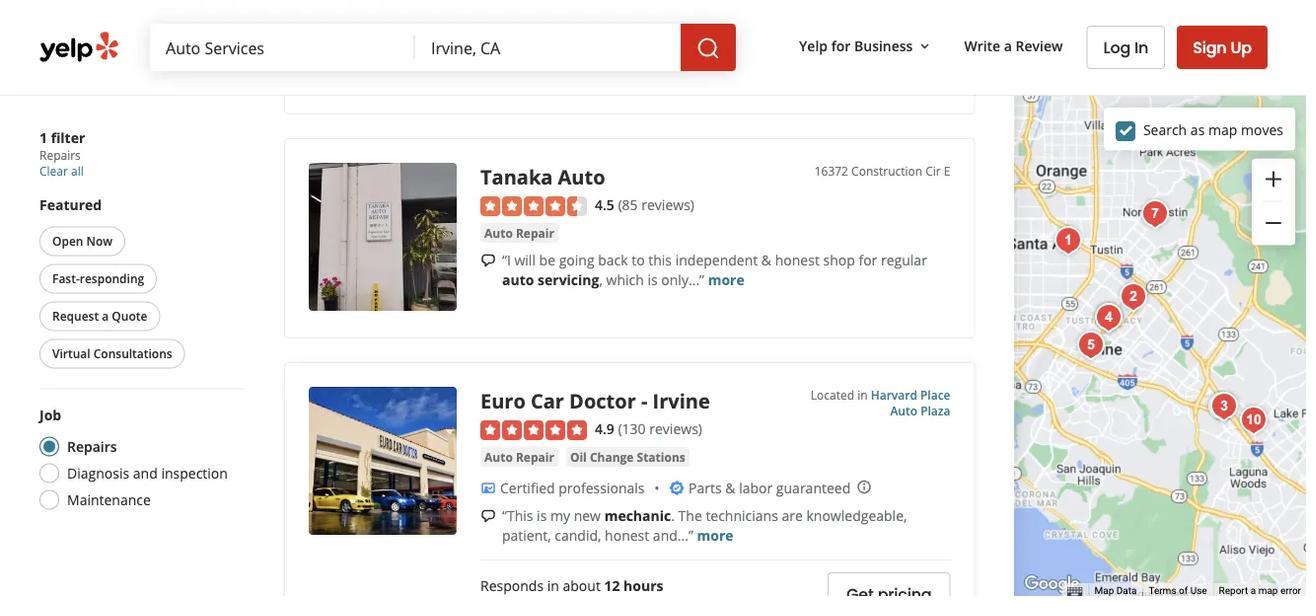 Task type: describe. For each thing, give the bounding box(es) containing it.
zoom out image
[[1262, 211, 1286, 235]]

tanaka auto
[[481, 163, 606, 190]]

i've
[[860, 26, 882, 45]]

reviews) for tanaka auto
[[642, 195, 695, 214]]

repairs inside 1 filter repairs clear all
[[39, 147, 81, 163]]

(130
[[618, 419, 646, 438]]

report a map error
[[1220, 585, 1302, 597]]

never
[[885, 26, 922, 45]]

intune motors image
[[1089, 298, 1129, 338]]

search as map moves
[[1144, 120, 1284, 139]]

use
[[1191, 585, 1208, 597]]

doctor
[[570, 387, 636, 414]]

auto repair for first auto repair button from the bottom of the page
[[485, 449, 555, 465]]

map for moves
[[1209, 120, 1238, 139]]

nice.
[[827, 26, 857, 45]]

map region
[[927, 28, 1308, 597]]

auto for first auto repair link from the top of the page
[[485, 1, 513, 17]]

sign up
[[1193, 36, 1252, 58]]

2 vertical spatial more
[[697, 526, 734, 545]]

sign
[[1193, 36, 1227, 58]]

e
[[944, 163, 951, 179]]

regular
[[881, 250, 928, 269]]

map data
[[1095, 585, 1137, 597]]

"regarding the place, it is very spacious and super nice. i've never seen an
[[502, 26, 922, 65]]

12
[[605, 576, 620, 595]]

16 speech v2 image for "regarding the place, it is very spacious and super nice. i've never seen an
[[481, 29, 496, 44]]

clear all link
[[39, 163, 84, 179]]

inspection
[[161, 464, 228, 483]]

fast-responding button
[[39, 264, 157, 294]]

"regarding
[[502, 26, 572, 45]]

oil
[[570, 449, 587, 465]]

write a review
[[965, 36, 1063, 55]]

tanaka auto link
[[481, 163, 606, 190]]

my
[[551, 506, 571, 525]]

4.5 (85 reviews)
[[595, 195, 695, 214]]

1 vertical spatial repairs
[[67, 437, 117, 456]]

yelp for business button
[[792, 28, 941, 63]]

diagnosis and inspection
[[67, 464, 228, 483]]

auto up 4.5
[[558, 163, 606, 190]]

place
[[921, 386, 951, 403]]

open
[[52, 233, 83, 249]]

none field near
[[431, 37, 665, 58]]

sign up link
[[1178, 26, 1268, 69]]

fast-responding
[[52, 270, 144, 287]]

irvine auto care image
[[1114, 277, 1154, 317]]

0 vertical spatial more
[[715, 46, 751, 65]]

oil change stations link
[[566, 447, 690, 467]]

super
[[786, 26, 823, 45]]

16 certified professionals v2 image
[[481, 480, 496, 496]]

terms
[[1149, 585, 1177, 597]]

honest inside the . the technicians are knowledgeable, patient, candid, honest and..."
[[605, 526, 650, 545]]

euro car doctor - irvine
[[481, 387, 710, 414]]

parts & labor guaranteed
[[689, 478, 851, 497]]

16 speech v2 image for "this is my new
[[481, 508, 496, 524]]

16372 construction cir e
[[815, 163, 951, 179]]

in for responds
[[547, 576, 559, 595]]

shop
[[824, 250, 856, 269]]

2 auto repair link from the top
[[481, 223, 559, 243]]

as
[[1191, 120, 1205, 139]]

0 horizontal spatial and
[[133, 464, 158, 483]]

4.9
[[595, 419, 615, 438]]

16 parts labor guarantee v2 image
[[669, 480, 685, 496]]

request
[[52, 308, 99, 324]]

is inside "regarding the place, it is very spacious and super nice. i've never seen an
[[654, 26, 664, 45]]

repair for second auto repair button
[[516, 225, 555, 241]]

construction
[[852, 163, 923, 179]]

auto inside located in harvard place auto plaza
[[891, 402, 918, 418]]

euro car doctor - irvine image
[[1072, 326, 1111, 365]]

oil change stations
[[570, 449, 686, 465]]

vtec auto repair image
[[1234, 401, 1274, 440]]

.
[[671, 506, 675, 525]]

16 chevron down v2 image
[[917, 38, 933, 54]]

reviews) for euro car doctor - irvine
[[650, 419, 703, 438]]

request a quote
[[52, 308, 147, 324]]

"i
[[502, 250, 511, 269]]

which
[[607, 270, 644, 289]]

be
[[539, 250, 556, 269]]

moves
[[1242, 120, 1284, 139]]

search
[[1144, 120, 1188, 139]]

euro car doctor - irvine image
[[309, 387, 457, 535]]

more inside "i will be going back to this independent & honest shop for regular auto servicing , which is only..." more
[[708, 270, 745, 289]]

consultations
[[94, 345, 172, 362]]

1
[[39, 128, 47, 147]]

job
[[39, 406, 61, 424]]

repair for 1st auto repair button from the top
[[516, 1, 555, 17]]

located
[[811, 386, 855, 403]]

log in
[[1104, 37, 1149, 59]]

only..."
[[662, 270, 705, 289]]

search image
[[697, 37, 721, 60]]

will
[[515, 250, 536, 269]]

professionals
[[559, 478, 645, 497]]

independent
[[676, 250, 758, 269]]

auto for 2nd auto repair link from the top of the page
[[485, 225, 513, 241]]

a for write
[[1005, 36, 1013, 55]]

,
[[600, 270, 603, 289]]

1 horizontal spatial tanaka auto image
[[1089, 298, 1129, 338]]

responds
[[481, 576, 544, 595]]

spacious
[[698, 26, 754, 45]]

this
[[649, 250, 672, 269]]

are
[[782, 506, 803, 525]]

labor
[[739, 478, 773, 497]]

responds in about 12 hours
[[481, 576, 664, 595]]

new
[[574, 506, 601, 525]]

stations
[[637, 449, 686, 465]]

1 filter repairs clear all
[[39, 128, 85, 179]]

diagnosis
[[67, 464, 129, 483]]



Task type: locate. For each thing, give the bounding box(es) containing it.
virtual
[[52, 345, 90, 362]]

a left quote
[[102, 308, 109, 324]]

parts
[[689, 478, 722, 497]]

going
[[559, 250, 595, 269]]

1 vertical spatial auto repair link
[[481, 223, 559, 243]]

3 auto repair link from the top
[[481, 447, 559, 467]]

auto repair for second auto repair button
[[485, 225, 555, 241]]

review
[[1016, 36, 1063, 55]]

for right yelp
[[832, 36, 851, 55]]

option group containing job
[[34, 405, 245, 516]]

more link for mechanic
[[697, 526, 734, 545]]

1 horizontal spatial in
[[858, 386, 868, 403]]

1 vertical spatial and
[[133, 464, 158, 483]]

0 vertical spatial auto repair button
[[481, 0, 559, 19]]

euro
[[481, 387, 526, 414]]

is
[[654, 26, 664, 45], [648, 270, 658, 289], [537, 506, 547, 525]]

2 vertical spatial a
[[1251, 585, 1257, 597]]

auto repair down 4.9 star rating image
[[485, 449, 555, 465]]

None search field
[[150, 24, 740, 71]]

1 auto repair from the top
[[485, 1, 555, 17]]

honest down "mechanic"
[[605, 526, 650, 545]]

car
[[531, 387, 564, 414]]

0 vertical spatial grand auto works image
[[309, 0, 457, 87]]

3 repair from the top
[[516, 449, 555, 465]]

auto
[[485, 1, 513, 17], [558, 163, 606, 190], [485, 225, 513, 241], [891, 402, 918, 418], [485, 449, 513, 465]]

0 vertical spatial is
[[654, 26, 664, 45]]

for right 'shop'
[[859, 250, 878, 269]]

google image
[[1020, 571, 1085, 597]]

clear
[[39, 163, 68, 179]]

& right independent
[[762, 250, 772, 269]]

auto left plaza
[[891, 402, 918, 418]]

0 horizontal spatial honest
[[605, 526, 650, 545]]

4.5 star rating image
[[481, 197, 587, 216]]

1 vertical spatial repair
[[516, 225, 555, 241]]

16 speech v2 image down 16 certified professionals v2 icon
[[481, 508, 496, 524]]

repair down 4.5 star rating image
[[516, 225, 555, 241]]

hours
[[624, 576, 664, 595]]

0 horizontal spatial grand auto works image
[[309, 0, 457, 87]]

repairs down filter at the top left of page
[[39, 147, 81, 163]]

2 horizontal spatial a
[[1251, 585, 1257, 597]]

1 horizontal spatial map
[[1259, 585, 1279, 597]]

repair
[[516, 1, 555, 17], [516, 225, 555, 241], [516, 449, 555, 465]]

filter
[[51, 128, 85, 147]]

0 horizontal spatial tanaka auto image
[[309, 163, 457, 311]]

map for error
[[1259, 585, 1279, 597]]

Near text field
[[431, 37, 665, 58]]

2 vertical spatial auto repair link
[[481, 447, 559, 467]]

1 vertical spatial &
[[726, 478, 736, 497]]

. the technicians are knowledgeable, patient, candid, honest and..."
[[502, 506, 907, 545]]

now
[[86, 233, 113, 249]]

technicians
[[706, 506, 779, 525]]

1 horizontal spatial and
[[758, 26, 783, 45]]

more down the
[[697, 526, 734, 545]]

2 repair from the top
[[516, 225, 555, 241]]

1 auto repair button from the top
[[481, 0, 559, 19]]

terms of use link
[[1149, 585, 1208, 597]]

-
[[641, 387, 648, 414]]

more link for back
[[708, 270, 745, 289]]

back
[[598, 250, 628, 269]]

repair down 4.9 star rating image
[[516, 449, 555, 465]]

featured group
[[36, 195, 245, 373]]

repairs
[[39, 147, 81, 163], [67, 437, 117, 456]]

0 vertical spatial 16 speech v2 image
[[481, 29, 496, 44]]

all
[[71, 163, 84, 179]]

1 vertical spatial honest
[[605, 526, 650, 545]]

more link down independent
[[708, 270, 745, 289]]

2 auto repair button from the top
[[481, 223, 559, 243]]

is right it at the left
[[654, 26, 664, 45]]

very
[[667, 26, 695, 45]]

more down spacious
[[715, 46, 751, 65]]

more link
[[715, 46, 751, 65], [708, 270, 745, 289], [697, 526, 734, 545]]

0 vertical spatial a
[[1005, 36, 1013, 55]]

auto repair link up "regarding
[[481, 0, 559, 19]]

0 horizontal spatial map
[[1209, 120, 1238, 139]]

"i will be going back to this independent & honest shop for regular auto servicing , which is only..." more
[[502, 250, 928, 289]]

virtual consultations
[[52, 345, 172, 362]]

more link down spacious
[[715, 46, 751, 65]]

an
[[537, 46, 553, 65]]

quote
[[112, 308, 147, 324]]

0 horizontal spatial &
[[726, 478, 736, 497]]

1 vertical spatial more link
[[708, 270, 745, 289]]

auto repair up "regarding
[[485, 1, 555, 17]]

4.5
[[595, 195, 615, 214]]

16 speech v2 image
[[481, 253, 496, 268]]

tanaka
[[481, 163, 553, 190]]

certified professionals
[[500, 478, 645, 497]]

plaza
[[921, 402, 951, 418]]

1 vertical spatial is
[[648, 270, 658, 289]]

0 vertical spatial more link
[[715, 46, 751, 65]]

place,
[[601, 26, 638, 45]]

2 vertical spatial auto repair button
[[481, 447, 559, 467]]

log in link
[[1087, 26, 1166, 69]]

group
[[1252, 158, 1296, 245]]

2 16 speech v2 image from the top
[[481, 508, 496, 524]]

(85
[[618, 195, 638, 214]]

report a map error link
[[1220, 585, 1302, 597]]

log
[[1104, 37, 1131, 59]]

map right the as
[[1209, 120, 1238, 139]]

4.9 star rating image
[[481, 421, 587, 440]]

of
[[1179, 585, 1189, 597]]

0 vertical spatial map
[[1209, 120, 1238, 139]]

& right parts
[[726, 478, 736, 497]]

and up the maintenance
[[133, 464, 158, 483]]

auto repair up will
[[485, 225, 555, 241]]

auto up 16 certified professionals v2 icon
[[485, 449, 513, 465]]

for inside "i will be going back to this independent & honest shop for regular auto servicing , which is only..." more
[[859, 250, 878, 269]]

reviews) right (85
[[642, 195, 695, 214]]

0 vertical spatial auto repair link
[[481, 0, 559, 19]]

the
[[576, 26, 597, 45]]

reviews)
[[642, 195, 695, 214], [650, 419, 703, 438]]

1 horizontal spatial for
[[859, 250, 878, 269]]

0 horizontal spatial for
[[832, 36, 851, 55]]

is down this
[[648, 270, 658, 289]]

is inside "i will be going back to this independent & honest shop for regular auto servicing , which is only..." more
[[648, 270, 658, 289]]

a inside button
[[102, 308, 109, 324]]

the auto service image
[[1049, 221, 1088, 261]]

0 vertical spatial repair
[[516, 1, 555, 17]]

tanaka auto image
[[309, 163, 457, 311], [1089, 298, 1129, 338]]

1 16 speech v2 image from the top
[[481, 29, 496, 44]]

write
[[965, 36, 1001, 55]]

reviews) down irvine
[[650, 419, 703, 438]]

map data button
[[1095, 584, 1137, 597]]

0 vertical spatial repairs
[[39, 147, 81, 163]]

guaranteed
[[777, 478, 851, 497]]

auto repair button up will
[[481, 223, 559, 243]]

1 vertical spatial a
[[102, 308, 109, 324]]

1 vertical spatial auto repair button
[[481, 223, 559, 243]]

error
[[1281, 585, 1302, 597]]

1 vertical spatial auto repair
[[485, 225, 555, 241]]

repair for first auto repair button from the bottom of the page
[[516, 449, 555, 465]]

keyboard shortcuts image
[[1067, 587, 1083, 597]]

1 horizontal spatial a
[[1005, 36, 1013, 55]]

map left error
[[1259, 585, 1279, 597]]

repair up "regarding
[[516, 1, 555, 17]]

1 horizontal spatial none field
[[431, 37, 665, 58]]

about
[[563, 576, 601, 595]]

1 vertical spatial 16 speech v2 image
[[481, 508, 496, 524]]

2 vertical spatial auto repair
[[485, 449, 555, 465]]

none field find
[[166, 37, 400, 58]]

certified
[[500, 478, 555, 497]]

auto up "i
[[485, 225, 513, 241]]

request a quote button
[[39, 302, 160, 331]]

auto craft mercedes-bmw image
[[1203, 387, 1242, 426]]

cir
[[926, 163, 941, 179]]

None field
[[166, 37, 400, 58], [431, 37, 665, 58]]

3 auto repair from the top
[[485, 449, 555, 465]]

0 vertical spatial and
[[758, 26, 783, 45]]

1 vertical spatial grand auto works image
[[1205, 387, 1244, 426]]

0 horizontal spatial none field
[[166, 37, 400, 58]]

to
[[632, 250, 645, 269]]

johnny's mobile auto repair image
[[1136, 194, 1175, 234]]

1 horizontal spatial honest
[[775, 250, 820, 269]]

auto repair button down 4.9 star rating image
[[481, 447, 559, 467]]

info icon image
[[857, 479, 873, 495], [857, 479, 873, 495]]

open now
[[52, 233, 113, 249]]

1 repair from the top
[[516, 1, 555, 17]]

2 vertical spatial more link
[[697, 526, 734, 545]]

a for report
[[1251, 585, 1257, 597]]

auto up "regarding
[[485, 1, 513, 17]]

1 vertical spatial map
[[1259, 585, 1279, 597]]

candid,
[[555, 526, 602, 545]]

more down independent
[[708, 270, 745, 289]]

0 vertical spatial for
[[832, 36, 851, 55]]

a for request
[[102, 308, 109, 324]]

1 vertical spatial in
[[547, 576, 559, 595]]

auto
[[502, 270, 534, 289]]

option group
[[34, 405, 245, 516]]

2 auto repair from the top
[[485, 225, 555, 241]]

map
[[1209, 120, 1238, 139], [1259, 585, 1279, 597]]

for inside button
[[832, 36, 851, 55]]

irvine
[[653, 387, 710, 414]]

16 speech v2 image
[[481, 29, 496, 44], [481, 508, 496, 524]]

for
[[832, 36, 851, 55], [859, 250, 878, 269]]

a right write at top
[[1005, 36, 1013, 55]]

and inside "regarding the place, it is very spacious and super nice. i've never seen an
[[758, 26, 783, 45]]

repairs up diagnosis at the bottom of page
[[67, 437, 117, 456]]

1 horizontal spatial &
[[762, 250, 772, 269]]

& inside "i will be going back to this independent & honest shop for regular auto servicing , which is only..." more
[[762, 250, 772, 269]]

1 vertical spatial more
[[708, 270, 745, 289]]

auto repair link down 4.9 star rating image
[[481, 447, 559, 467]]

1 vertical spatial reviews)
[[650, 419, 703, 438]]

grand auto works image
[[309, 0, 457, 87], [1205, 387, 1244, 426]]

is left my
[[537, 506, 547, 525]]

0 horizontal spatial a
[[102, 308, 109, 324]]

in inside located in harvard place auto plaza
[[858, 386, 868, 403]]

honest inside "i will be going back to this independent & honest shop for regular auto servicing , which is only..." more
[[775, 250, 820, 269]]

auto repair
[[485, 1, 555, 17], [485, 225, 555, 241], [485, 449, 555, 465]]

0 vertical spatial reviews)
[[642, 195, 695, 214]]

grand auto works image inside the map region
[[1205, 387, 1244, 426]]

0 vertical spatial &
[[762, 250, 772, 269]]

honest left 'shop'
[[775, 250, 820, 269]]

1 auto repair link from the top
[[481, 0, 559, 19]]

1 horizontal spatial grand auto works image
[[1205, 387, 1244, 426]]

3 auto repair button from the top
[[481, 447, 559, 467]]

0 vertical spatial in
[[858, 386, 868, 403]]

auto repair button up "regarding
[[481, 0, 559, 19]]

Find text field
[[166, 37, 400, 58]]

servicing
[[538, 270, 600, 289]]

business
[[855, 36, 913, 55]]

1 vertical spatial for
[[859, 250, 878, 269]]

responding
[[80, 270, 144, 287]]

more link down the
[[697, 526, 734, 545]]

16 speech v2 image left "regarding
[[481, 29, 496, 44]]

in left about
[[547, 576, 559, 595]]

honest
[[775, 250, 820, 269], [605, 526, 650, 545]]

0 vertical spatial auto repair
[[485, 1, 555, 17]]

yelp
[[800, 36, 828, 55]]

zoom in image
[[1262, 167, 1286, 191]]

"this
[[502, 506, 533, 525]]

knowledgeable,
[[807, 506, 907, 525]]

up
[[1231, 36, 1252, 58]]

auto for 1st auto repair link from the bottom
[[485, 449, 513, 465]]

in for located
[[858, 386, 868, 403]]

2 none field from the left
[[431, 37, 665, 58]]

mechanic
[[605, 506, 671, 525]]

report
[[1220, 585, 1249, 597]]

1 none field from the left
[[166, 37, 400, 58]]

0 vertical spatial honest
[[775, 250, 820, 269]]

auto repair for 1st auto repair button from the top
[[485, 1, 555, 17]]

write a review link
[[957, 28, 1071, 63]]

0 horizontal spatial in
[[547, 576, 559, 595]]

located in harvard place auto plaza
[[811, 386, 951, 418]]

auto repair link up will
[[481, 223, 559, 243]]

2 vertical spatial is
[[537, 506, 547, 525]]

in right located
[[858, 386, 868, 403]]

and left super
[[758, 26, 783, 45]]

"this is my new mechanic
[[502, 506, 671, 525]]

map
[[1095, 585, 1115, 597]]

2 vertical spatial repair
[[516, 449, 555, 465]]

a right report
[[1251, 585, 1257, 597]]



Task type: vqa. For each thing, say whether or not it's contained in the screenshot.
the User actions Element
no



